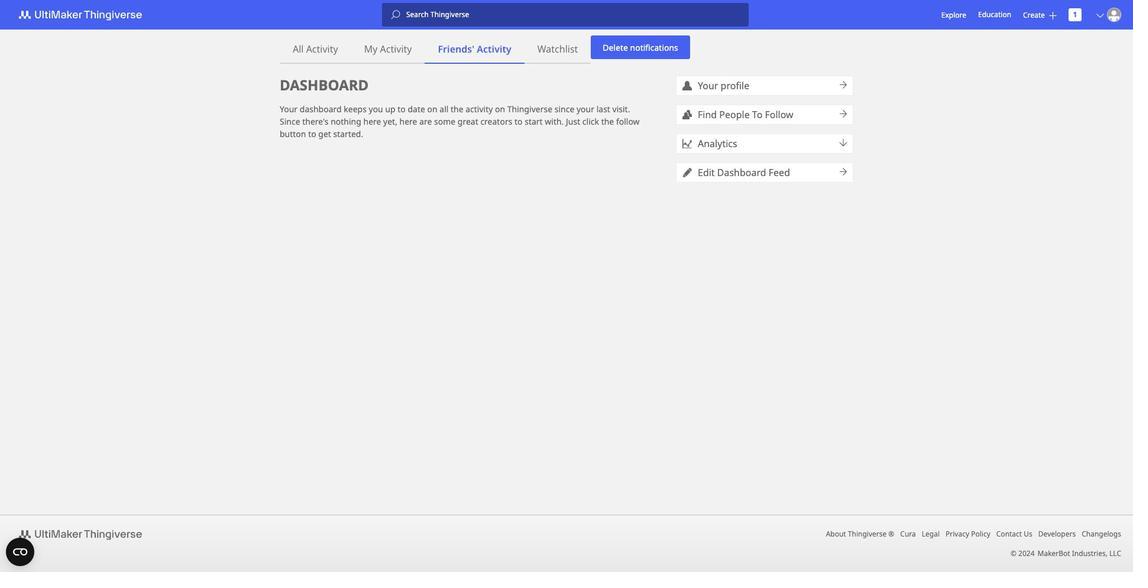 Task type: locate. For each thing, give the bounding box(es) containing it.
1 horizontal spatial the
[[601, 116, 614, 127]]

search control image
[[391, 10, 400, 20]]

education link
[[979, 8, 1012, 21]]

1 on from the left
[[427, 104, 438, 115]]

privacy
[[946, 530, 970, 540]]

here down you
[[364, 116, 381, 127]]

contact
[[997, 530, 1022, 540]]

activity right my
[[380, 43, 412, 56]]

all
[[293, 43, 304, 56]]

just
[[566, 116, 581, 127]]

2 horizontal spatial activity
[[477, 43, 512, 56]]

1 vertical spatial the
[[601, 116, 614, 127]]

1 horizontal spatial on
[[495, 104, 505, 115]]

1 vertical spatial your
[[280, 104, 298, 115]]

rightarrowicon image for dashboard
[[840, 168, 847, 176]]

activity right "all"
[[306, 43, 338, 56]]

the right 'all'
[[451, 104, 464, 115]]

started.
[[333, 128, 363, 140]]

activity
[[466, 104, 493, 115]]

edit
[[698, 166, 715, 179]]

1 horizontal spatial activity
[[380, 43, 412, 56]]

rightarrowicon image inside find people to follow link
[[840, 110, 847, 118]]

0 horizontal spatial on
[[427, 104, 438, 115]]

your
[[577, 104, 595, 115]]

0 horizontal spatial to
[[308, 128, 316, 140]]

are
[[420, 116, 432, 127]]

1 horizontal spatial your
[[698, 79, 718, 92]]

1 horizontal spatial thingiverse
[[848, 530, 887, 540]]

rightarrowicon image inside edit dashboard feed link
[[840, 168, 847, 176]]

explore
[[942, 10, 967, 20]]

click
[[583, 116, 599, 127]]

0 horizontal spatial here
[[364, 116, 381, 127]]

1 horizontal spatial here
[[400, 116, 417, 127]]

nothing
[[331, 116, 361, 127]]

to right up
[[398, 104, 406, 115]]

your for your profile
[[698, 79, 718, 92]]

activity right the friends'
[[477, 43, 512, 56]]

your profile
[[698, 79, 750, 92]]

delete
[[603, 42, 628, 53]]

2 horizontal spatial to
[[515, 116, 523, 127]]

friends' activity
[[438, 43, 512, 56]]

explore button
[[942, 10, 967, 20]]

cura
[[901, 530, 916, 540]]

cura link
[[901, 530, 916, 540]]

profile
[[721, 79, 750, 92]]

notifications
[[630, 42, 678, 53]]

0 vertical spatial thingiverse
[[507, 104, 553, 115]]

yet,
[[383, 116, 398, 127]]

edit dashboard feed
[[698, 166, 790, 179]]

my activity button
[[351, 35, 425, 64]]

keeps
[[344, 104, 367, 115]]

on
[[427, 104, 438, 115], [495, 104, 505, 115]]

with.
[[545, 116, 564, 127]]

the
[[451, 104, 464, 115], [601, 116, 614, 127]]

1
[[1074, 9, 1078, 20]]

your
[[698, 79, 718, 92], [280, 104, 298, 115]]

follow
[[765, 108, 794, 121]]

your inside your dashboard keeps you up to date on all the activity on thingiverse since your last visit. since there's nothing here yet, here are some great creators to start with. just click the follow button to get started.
[[280, 104, 298, 115]]

some
[[434, 116, 456, 127]]

people
[[720, 108, 750, 121]]

follow
[[616, 116, 640, 127]]

your for your dashboard keeps you up to date on all the activity on thingiverse since your last visit. since there's nothing here yet, here are some great creators to start with. just click the follow button to get started.
[[280, 104, 298, 115]]

0 vertical spatial your
[[698, 79, 718, 92]]

your up since
[[280, 104, 298, 115]]

1 horizontal spatial to
[[398, 104, 406, 115]]

2024
[[1019, 549, 1035, 559]]

plusicon image
[[1050, 12, 1057, 19]]

rightarrowicon image
[[840, 81, 847, 89], [840, 110, 847, 118], [840, 139, 848, 146], [840, 168, 847, 176]]

my
[[364, 43, 378, 56]]

on left 'all'
[[427, 104, 438, 115]]

0 horizontal spatial your
[[280, 104, 298, 115]]

find people to follow
[[698, 108, 794, 121]]

your left profile
[[698, 79, 718, 92]]

2 here from the left
[[400, 116, 417, 127]]

to left start
[[515, 116, 523, 127]]

1 here from the left
[[364, 116, 381, 127]]

about
[[826, 530, 846, 540]]

policy
[[972, 530, 991, 540]]

legal link
[[922, 530, 940, 540]]

here down date
[[400, 116, 417, 127]]

0 horizontal spatial activity
[[306, 43, 338, 56]]

dashboard
[[300, 104, 342, 115]]

rightarrowicon image inside your profile link
[[840, 81, 847, 89]]

0 horizontal spatial thingiverse
[[507, 104, 553, 115]]

thingiverse up start
[[507, 104, 553, 115]]

1 activity from the left
[[306, 43, 338, 56]]

changelogs
[[1082, 530, 1122, 540]]

on up creators
[[495, 104, 505, 115]]

delete notifications
[[603, 42, 678, 53]]

to left get
[[308, 128, 316, 140]]

3 activity from the left
[[477, 43, 512, 56]]

to
[[398, 104, 406, 115], [515, 116, 523, 127], [308, 128, 316, 140]]

here
[[364, 116, 381, 127], [400, 116, 417, 127]]

your profile link
[[676, 76, 854, 96]]

thingiverse
[[507, 104, 553, 115], [848, 530, 887, 540]]

watchlist button
[[525, 35, 591, 64]]

your dashboard keeps you up to date on all the activity on thingiverse since your last visit. since there's nothing here yet, here are some great creators to start with. just click the follow button to get started.
[[280, 104, 640, 140]]

2 activity from the left
[[380, 43, 412, 56]]

since
[[280, 116, 300, 127]]

activity
[[306, 43, 338, 56], [380, 43, 412, 56], [477, 43, 512, 56]]

thingiverse left ®
[[848, 530, 887, 540]]

find
[[698, 108, 717, 121]]

logo image
[[12, 528, 156, 542]]

watchlist
[[538, 43, 578, 56]]

all
[[440, 104, 449, 115]]

you
[[369, 104, 383, 115]]

the down last
[[601, 116, 614, 127]]

0 horizontal spatial the
[[451, 104, 464, 115]]



Task type: vqa. For each thing, say whether or not it's contained in the screenshot.
Delete notifications "button"
yes



Task type: describe. For each thing, give the bounding box(es) containing it.
delete notifications button
[[591, 35, 690, 59]]

feed
[[769, 166, 790, 179]]

0 vertical spatial the
[[451, 104, 464, 115]]

Search Thingiverse text field
[[400, 10, 749, 20]]

all activity
[[293, 43, 338, 56]]

avatar image
[[1108, 8, 1122, 22]]

thingiverse inside your dashboard keeps you up to date on all the activity on thingiverse since your last visit. since there's nothing here yet, here are some great creators to start with. just click the follow button to get started.
[[507, 104, 553, 115]]

date
[[408, 104, 425, 115]]

© 2024 makerbot industries, llc
[[1011, 549, 1122, 559]]

create
[[1024, 10, 1045, 20]]

edit dashboard feed link
[[676, 163, 854, 183]]

all activity button
[[280, 35, 351, 64]]

last
[[597, 104, 611, 115]]

privacy policy link
[[946, 530, 991, 540]]

there's
[[302, 116, 329, 127]]

1 link
[[1069, 8, 1082, 21]]

1 vertical spatial thingiverse
[[848, 530, 887, 540]]

find people to follow link
[[676, 105, 854, 125]]

to
[[752, 108, 763, 121]]

®
[[889, 530, 895, 540]]

about thingiverse ® cura legal privacy policy contact us developers changelogs
[[826, 530, 1122, 540]]

great
[[458, 116, 478, 127]]

activity for my activity
[[380, 43, 412, 56]]

rightarrowicon image for profile
[[840, 81, 847, 89]]

dashboard
[[718, 166, 767, 179]]

creators
[[481, 116, 513, 127]]

my activity
[[364, 43, 412, 56]]

friends' activity button
[[425, 35, 525, 64]]

activity for friends' activity
[[477, 43, 512, 56]]

analytics
[[698, 137, 738, 150]]

visit.
[[613, 104, 630, 115]]

up
[[385, 104, 396, 115]]

contact us link
[[997, 530, 1033, 540]]

rightarrowicon image inside analytics link
[[840, 139, 848, 146]]

developers link
[[1039, 530, 1076, 540]]

0 vertical spatial to
[[398, 104, 406, 115]]

open widget image
[[6, 538, 34, 567]]

create button
[[1024, 10, 1057, 20]]

llc
[[1110, 549, 1122, 559]]

button
[[280, 128, 306, 140]]

since
[[555, 104, 575, 115]]

activity for all activity
[[306, 43, 338, 56]]

analytics link
[[676, 134, 854, 154]]

1 vertical spatial to
[[515, 116, 523, 127]]

makerbot
[[1038, 549, 1071, 559]]

get
[[318, 128, 331, 140]]

©
[[1011, 549, 1017, 559]]

rightarrowicon image for people
[[840, 110, 847, 118]]

2 vertical spatial to
[[308, 128, 316, 140]]

legal
[[922, 530, 940, 540]]

about thingiverse ® link
[[826, 530, 895, 540]]

us
[[1024, 530, 1033, 540]]

changelogs link
[[1082, 530, 1122, 540]]

makerbot logo image
[[12, 8, 156, 22]]

start
[[525, 116, 543, 127]]

industries,
[[1073, 549, 1108, 559]]

friends'
[[438, 43, 475, 56]]

makerbot industries, llc link
[[1038, 549, 1122, 559]]

2 on from the left
[[495, 104, 505, 115]]

education
[[979, 9, 1012, 20]]

developers
[[1039, 530, 1076, 540]]



